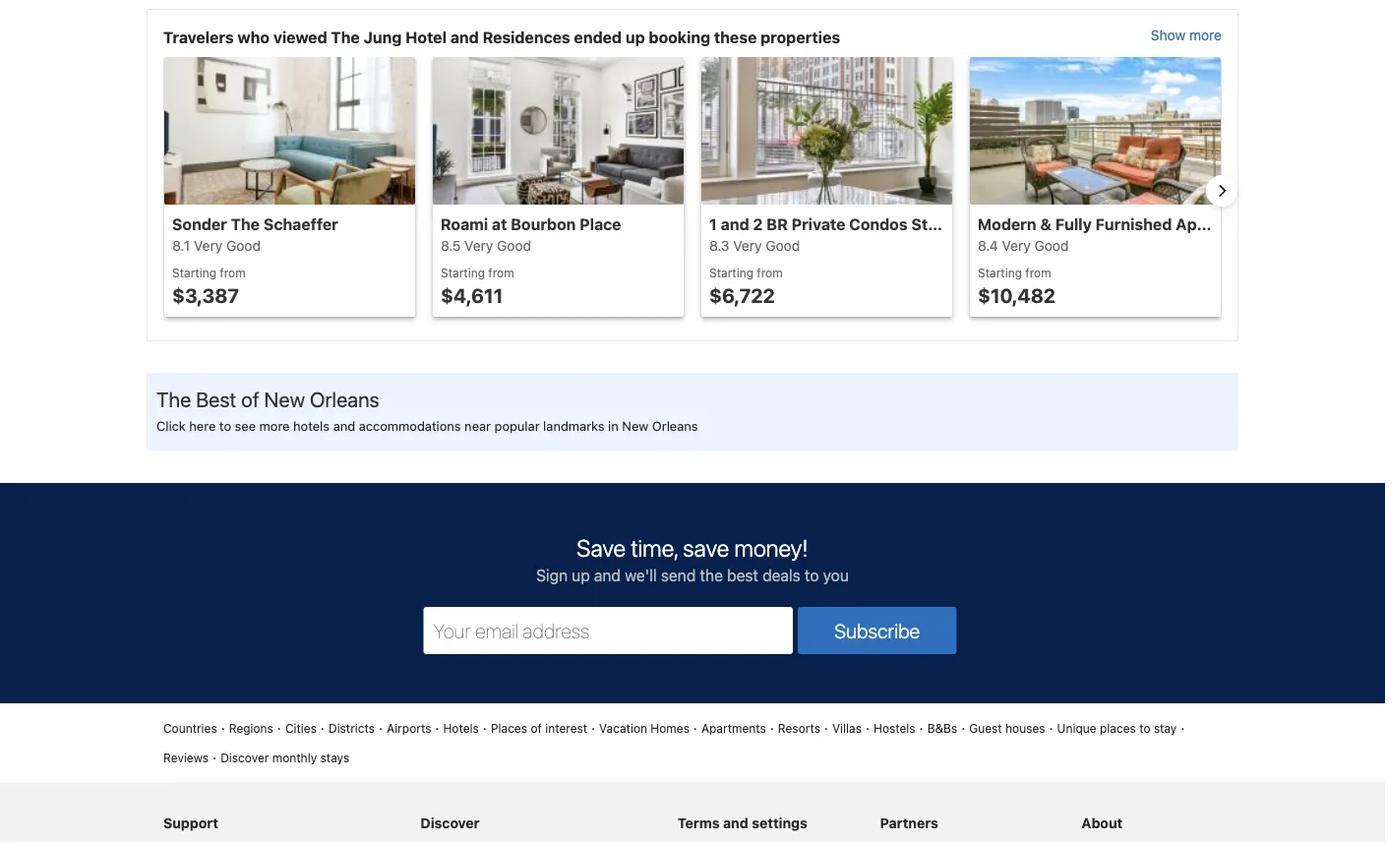 Task type: describe. For each thing, give the bounding box(es) containing it.
modern
[[978, 215, 1037, 234]]

away
[[959, 215, 1000, 234]]

furnished
[[1096, 215, 1172, 234]]

deals
[[763, 566, 801, 585]]

countries
[[163, 721, 217, 735]]

private
[[792, 215, 846, 234]]

the inside the best of new orleans click here to see more hotels and accommodations near popular landmarks in new orleans
[[156, 387, 191, 412]]

in inside modern & fully furnished apartments in the heart of t 8.4 very good
[[1270, 215, 1284, 234]]

hostels link
[[874, 719, 916, 737]]

hotels
[[443, 721, 479, 735]]

cities link
[[285, 719, 317, 737]]

sign
[[536, 566, 568, 585]]

popular
[[494, 419, 540, 433]]

time,
[[631, 534, 678, 562]]

travelers
[[163, 28, 234, 47]]

discover monthly stays link
[[220, 749, 349, 766]]

settings
[[752, 815, 807, 831]]

residences
[[483, 28, 570, 47]]

heart
[[1317, 215, 1360, 234]]

hotels
[[293, 419, 330, 433]]

you
[[823, 566, 849, 585]]

homes
[[651, 721, 690, 735]]

schaeffer
[[264, 215, 338, 234]]

more inside the best of new orleans click here to see more hotels and accommodations near popular landmarks in new orleans
[[259, 419, 290, 433]]

0 horizontal spatial orleans
[[310, 387, 379, 412]]

vacation
[[599, 721, 647, 735]]

money!
[[734, 534, 808, 562]]

booking
[[649, 28, 710, 47]]

guest houses
[[969, 721, 1045, 735]]

region containing $3,387
[[148, 57, 1385, 325]]

cities
[[285, 721, 317, 735]]

save
[[577, 534, 626, 562]]

best
[[196, 387, 236, 412]]

terms
[[678, 815, 720, 831]]

districts
[[329, 721, 375, 735]]

send
[[661, 566, 696, 585]]

here
[[189, 419, 216, 433]]

roami at bourbon place 8.5 very good
[[441, 215, 621, 254]]

starting for $10,482
[[978, 266, 1022, 279]]

resorts link
[[778, 719, 820, 737]]

0 vertical spatial new
[[264, 387, 305, 412]]

from for $10,482
[[1025, 266, 1051, 279]]

0 vertical spatial up
[[626, 28, 645, 47]]

of inside save time, save money! footer
[[531, 721, 542, 735]]

save
[[683, 534, 729, 562]]

stay
[[1154, 721, 1177, 735]]

houses
[[1005, 721, 1045, 735]]

good inside modern & fully furnished apartments in the heart of t 8.4 very good
[[1034, 238, 1069, 254]]

and inside "save time, save money! sign up and we'll send the best deals to you"
[[594, 566, 621, 585]]

$4,611
[[441, 283, 503, 307]]

discover for discover monthly stays
[[220, 751, 269, 765]]

t
[[1383, 215, 1385, 234]]

guest houses link
[[969, 719, 1045, 737]]

show more
[[1151, 27, 1222, 43]]

place
[[580, 215, 621, 234]]

the inside 'sonder the schaeffer 8.1 very good'
[[231, 215, 260, 234]]

starting from $6,722
[[709, 266, 783, 307]]

quarter
[[1103, 215, 1163, 234]]

2
[[753, 215, 763, 234]]

subscribe
[[835, 619, 920, 642]]

about
[[1082, 815, 1123, 831]]

and right hotel
[[450, 28, 479, 47]]

reviews link
[[163, 749, 209, 766]]

airports
[[387, 721, 431, 735]]

condos
[[849, 215, 908, 234]]

interest
[[545, 721, 587, 735]]

villas
[[832, 721, 862, 735]]

terms and settings
[[678, 815, 807, 831]]

fully
[[1056, 215, 1092, 234]]

vacation homes
[[599, 721, 690, 735]]

villas link
[[832, 719, 862, 737]]

places of interest
[[491, 721, 587, 735]]

0 vertical spatial the
[[331, 28, 360, 47]]

8.4 very
[[978, 238, 1031, 254]]

to inside the best of new orleans click here to see more hotels and accommodations near popular landmarks in new orleans
[[219, 419, 231, 433]]

monthly
[[272, 751, 317, 765]]

steps
[[911, 215, 956, 234]]

discover monthly stays
[[220, 751, 349, 765]]

subscribe button
[[798, 607, 957, 654]]

8.5 very
[[441, 238, 493, 254]]

landmarks
[[543, 419, 605, 433]]

1 horizontal spatial orleans
[[652, 419, 698, 433]]

the inside modern & fully furnished apartments in the heart of t 8.4 very good
[[1288, 215, 1313, 234]]



Task type: vqa. For each thing, say whether or not it's contained in the screenshot.
'RESORTS'
yes



Task type: locate. For each thing, give the bounding box(es) containing it.
and right terms
[[723, 815, 748, 831]]

places of interest link
[[491, 719, 587, 737]]

from up $10,482
[[1025, 266, 1051, 279]]

in left heart
[[1270, 215, 1284, 234]]

apartments inside save time, save money! footer
[[701, 721, 766, 735]]

0 horizontal spatial more
[[259, 419, 290, 433]]

from for $6,722
[[757, 266, 783, 279]]

0 horizontal spatial new
[[264, 387, 305, 412]]

the
[[1288, 215, 1313, 234], [700, 566, 723, 585]]

0 vertical spatial orleans
[[310, 387, 379, 412]]

0 horizontal spatial of
[[241, 387, 259, 412]]

partners
[[880, 815, 938, 831]]

1 vertical spatial discover
[[421, 815, 480, 831]]

from
[[1004, 215, 1043, 234]]

starting from $4,611
[[441, 266, 514, 307]]

1 vertical spatial the
[[231, 215, 260, 234]]

1 vertical spatial in
[[608, 419, 619, 433]]

0 vertical spatial the
[[1288, 215, 1313, 234]]

1 vertical spatial apartments
[[701, 721, 766, 735]]

see
[[235, 419, 256, 433]]

from inside starting from $6,722
[[757, 266, 783, 279]]

accommodations
[[359, 419, 461, 433]]

in inside the best of new orleans click here to see more hotels and accommodations near popular landmarks in new orleans
[[608, 419, 619, 433]]

apartments inside modern & fully furnished apartments in the heart of t 8.4 very good
[[1176, 215, 1267, 234]]

2 from from the left
[[488, 266, 514, 279]]

1 horizontal spatial the
[[1288, 215, 1313, 234]]

1 horizontal spatial apartments
[[1176, 215, 1267, 234]]

0 vertical spatial discover
[[220, 751, 269, 765]]

starting inside starting from $10,482
[[978, 266, 1022, 279]]

these
[[714, 28, 757, 47]]

new up hotels at left
[[264, 387, 305, 412]]

1 vertical spatial to
[[805, 566, 819, 585]]

1 vertical spatial of
[[241, 387, 259, 412]]

from inside starting from $10,482
[[1025, 266, 1051, 279]]

sonder
[[172, 215, 227, 234]]

up inside "save time, save money! sign up and we'll send the best deals to you"
[[572, 566, 590, 585]]

hotels link
[[443, 719, 479, 737]]

1 vertical spatial up
[[572, 566, 590, 585]]

from up $3,387
[[220, 266, 246, 279]]

starting for $6,722
[[709, 266, 754, 279]]

and inside the best of new orleans click here to see more hotels and accommodations near popular landmarks in new orleans
[[333, 419, 355, 433]]

places
[[491, 721, 527, 735]]

click
[[156, 419, 186, 433]]

show more link
[[1151, 26, 1222, 49]]

show
[[1151, 27, 1186, 43]]

who
[[238, 28, 270, 47]]

starting up $4,611
[[441, 266, 485, 279]]

the inside "save time, save money! sign up and we'll send the best deals to you"
[[700, 566, 723, 585]]

starting up $3,387
[[172, 266, 216, 279]]

1 horizontal spatial to
[[805, 566, 819, 585]]

2 vertical spatial to
[[1139, 721, 1151, 735]]

to left 'see'
[[219, 419, 231, 433]]

of right 'places'
[[531, 721, 542, 735]]

in
[[1270, 215, 1284, 234], [608, 419, 619, 433]]

1
[[709, 215, 717, 234]]

from inside starting from $4,611
[[488, 266, 514, 279]]

starting
[[172, 266, 216, 279], [441, 266, 485, 279], [709, 266, 754, 279], [978, 266, 1022, 279]]

$3,387
[[172, 283, 239, 307]]

1 good from the left
[[226, 238, 261, 254]]

2 horizontal spatial the
[[331, 28, 360, 47]]

good inside 1 and 2 br private condos steps away from french quarter 8.3 very good
[[766, 238, 800, 254]]

of up 'see'
[[241, 387, 259, 412]]

more right 'see'
[[259, 419, 290, 433]]

of inside modern & fully furnished apartments in the heart of t 8.4 very good
[[1364, 215, 1379, 234]]

unique places to stay link
[[1057, 719, 1177, 737]]

reviews
[[163, 751, 209, 765]]

4 starting from the left
[[978, 266, 1022, 279]]

good right "8.1 very"
[[226, 238, 261, 254]]

b&bs link
[[927, 719, 957, 737]]

4 good from the left
[[1034, 238, 1069, 254]]

starting from $10,482
[[978, 266, 1056, 307]]

unique
[[1057, 721, 1097, 735]]

from
[[220, 266, 246, 279], [488, 266, 514, 279], [757, 266, 783, 279], [1025, 266, 1051, 279]]

1 horizontal spatial of
[[531, 721, 542, 735]]

2 vertical spatial the
[[156, 387, 191, 412]]

1 horizontal spatial in
[[1270, 215, 1284, 234]]

0 vertical spatial more
[[1189, 27, 1222, 43]]

to left you on the right bottom
[[805, 566, 819, 585]]

the up click
[[156, 387, 191, 412]]

more inside show more link
[[1189, 27, 1222, 43]]

new
[[264, 387, 305, 412], [622, 419, 649, 433]]

and
[[450, 28, 479, 47], [721, 215, 749, 234], [333, 419, 355, 433], [594, 566, 621, 585], [723, 815, 748, 831]]

apartments link
[[701, 719, 766, 737]]

ended
[[574, 28, 622, 47]]

2 horizontal spatial to
[[1139, 721, 1151, 735]]

4 from from the left
[[1025, 266, 1051, 279]]

sonder the schaeffer 8.1 very good
[[172, 215, 338, 254]]

orleans
[[310, 387, 379, 412], [652, 419, 698, 433]]

discover down regions link on the left bottom of the page
[[220, 751, 269, 765]]

apartments right furnished
[[1176, 215, 1267, 234]]

new right landmarks
[[622, 419, 649, 433]]

and down save
[[594, 566, 621, 585]]

and inside 1 and 2 br private condos steps away from french quarter 8.3 very good
[[721, 215, 749, 234]]

1 vertical spatial new
[[622, 419, 649, 433]]

french
[[1047, 215, 1100, 234]]

2 vertical spatial of
[[531, 721, 542, 735]]

b&bs
[[927, 721, 957, 735]]

properties
[[761, 28, 840, 47]]

1 starting from the left
[[172, 266, 216, 279]]

starting for $3,387
[[172, 266, 216, 279]]

0 horizontal spatial to
[[219, 419, 231, 433]]

resorts
[[778, 721, 820, 735]]

travelers who viewed the jung hotel and residences ended up booking these properties
[[163, 28, 840, 47]]

we'll
[[625, 566, 657, 585]]

0 vertical spatial of
[[1364, 215, 1379, 234]]

near
[[465, 419, 491, 433]]

from up $6,722 on the top of the page
[[757, 266, 783, 279]]

3 starting from the left
[[709, 266, 754, 279]]

starting from $3,387
[[172, 266, 246, 307]]

discover down hotels link
[[421, 815, 480, 831]]

1 horizontal spatial the
[[231, 215, 260, 234]]

starting inside starting from $3,387
[[172, 266, 216, 279]]

discover for discover
[[421, 815, 480, 831]]

apartments right homes
[[701, 721, 766, 735]]

places
[[1100, 721, 1136, 735]]

the right sonder
[[231, 215, 260, 234]]

from for $3,387
[[220, 266, 246, 279]]

districts link
[[329, 719, 375, 737]]

main content
[[147, 0, 1239, 9]]

starting down 8.4 very
[[978, 266, 1022, 279]]

from up $4,611
[[488, 266, 514, 279]]

viewed
[[273, 28, 327, 47]]

1 horizontal spatial new
[[622, 419, 649, 433]]

0 horizontal spatial discover
[[220, 751, 269, 765]]

of left "t"
[[1364, 215, 1379, 234]]

and right hotels at left
[[333, 419, 355, 433]]

region
[[148, 57, 1385, 325]]

2 horizontal spatial of
[[1364, 215, 1379, 234]]

8.3 very
[[709, 238, 762, 254]]

countries link
[[163, 719, 217, 737]]

airports link
[[387, 719, 431, 737]]

save time, save money! sign up and we'll send the best deals to you
[[536, 534, 849, 585]]

0 horizontal spatial in
[[608, 419, 619, 433]]

1 horizontal spatial up
[[626, 28, 645, 47]]

regions
[[229, 721, 273, 735]]

0 vertical spatial apartments
[[1176, 215, 1267, 234]]

1 from from the left
[[220, 266, 246, 279]]

regions link
[[229, 719, 273, 737]]

good inside 'sonder the schaeffer 8.1 very good'
[[226, 238, 261, 254]]

good
[[226, 238, 261, 254], [497, 238, 531, 254], [766, 238, 800, 254], [1034, 238, 1069, 254]]

0 vertical spatial in
[[1270, 215, 1284, 234]]

to inside "save time, save money! sign up and we'll send the best deals to you"
[[805, 566, 819, 585]]

the
[[331, 28, 360, 47], [231, 215, 260, 234], [156, 387, 191, 412]]

1 vertical spatial more
[[259, 419, 290, 433]]

and up 8.3 very
[[721, 215, 749, 234]]

the left heart
[[1288, 215, 1313, 234]]

of inside the best of new orleans click here to see more hotels and accommodations near popular landmarks in new orleans
[[241, 387, 259, 412]]

the down save
[[700, 566, 723, 585]]

stays
[[320, 751, 349, 765]]

1 horizontal spatial discover
[[421, 815, 480, 831]]

8.1 very
[[172, 238, 223, 254]]

roami
[[441, 215, 488, 234]]

0 vertical spatial to
[[219, 419, 231, 433]]

good down &
[[1034, 238, 1069, 254]]

br
[[767, 215, 788, 234]]

starting inside starting from $6,722
[[709, 266, 754, 279]]

good inside the roami at bourbon place 8.5 very good
[[497, 238, 531, 254]]

0 horizontal spatial the
[[156, 387, 191, 412]]

more right show
[[1189, 27, 1222, 43]]

save time, save money! footer
[[0, 482, 1385, 843]]

bourbon
[[511, 215, 576, 234]]

2 good from the left
[[497, 238, 531, 254]]

from for $4,611
[[488, 266, 514, 279]]

2 starting from the left
[[441, 266, 485, 279]]

jung
[[364, 28, 402, 47]]

starting inside starting from $4,611
[[441, 266, 485, 279]]

good down at
[[497, 238, 531, 254]]

guest
[[969, 721, 1002, 735]]

up right the "ended"
[[626, 28, 645, 47]]

1 vertical spatial the
[[700, 566, 723, 585]]

to
[[219, 419, 231, 433], [805, 566, 819, 585], [1139, 721, 1151, 735]]

1 vertical spatial orleans
[[652, 419, 698, 433]]

the left jung
[[331, 28, 360, 47]]

&
[[1040, 215, 1052, 234]]

to left stay
[[1139, 721, 1151, 735]]

discover
[[220, 751, 269, 765], [421, 815, 480, 831]]

starting for $4,611
[[441, 266, 485, 279]]

Your email address email field
[[424, 607, 793, 654]]

up right sign
[[572, 566, 590, 585]]

3 from from the left
[[757, 266, 783, 279]]

starting up $6,722 on the top of the page
[[709, 266, 754, 279]]

in right landmarks
[[608, 419, 619, 433]]

good down br
[[766, 238, 800, 254]]

$6,722
[[709, 283, 775, 307]]

0 horizontal spatial apartments
[[701, 721, 766, 735]]

$10,482
[[978, 283, 1056, 307]]

from inside starting from $3,387
[[220, 266, 246, 279]]

support
[[163, 815, 218, 831]]

at
[[492, 215, 507, 234]]

0 horizontal spatial up
[[572, 566, 590, 585]]

0 horizontal spatial the
[[700, 566, 723, 585]]

3 good from the left
[[766, 238, 800, 254]]

vacation homes link
[[599, 719, 690, 737]]

best
[[727, 566, 758, 585]]

1 horizontal spatial more
[[1189, 27, 1222, 43]]



